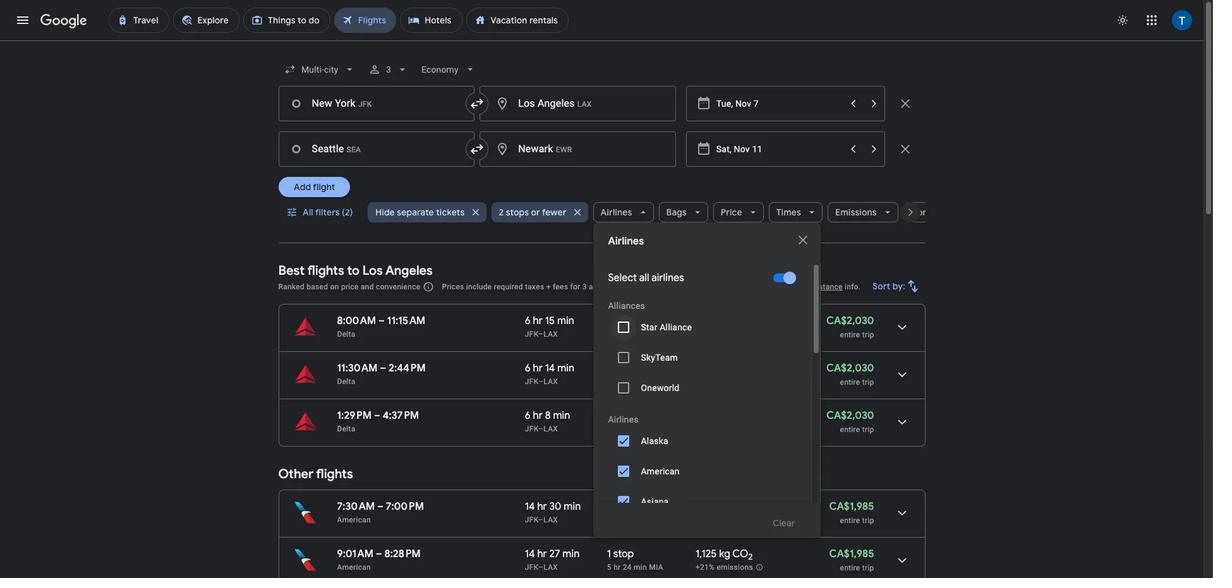 Task type: locate. For each thing, give the bounding box(es) containing it.
2 lax from the top
[[544, 377, 558, 386]]

14 inside 14 hr 30 min jfk – lax
[[525, 501, 535, 513]]

and down los
[[361, 283, 374, 291]]

1 vertical spatial ca$1,985 entire trip
[[830, 548, 874, 573]]

lax down total duration 6 hr 14 min. element
[[544, 377, 558, 386]]

american down 7:30 am
[[337, 516, 371, 525]]

2030 Canadian dollars text field
[[827, 315, 874, 327], [827, 410, 874, 422]]

ca$2,030 entire trip left the flight details. leaves john f. kennedy international airport at 11:30 am on tuesday, november 7 and arrives at los angeles international airport at 2:44 pm on tuesday, november 7. icon
[[827, 362, 874, 387]]

jfk inside 14 hr 27 min jfk – lax
[[525, 563, 539, 572]]

trip for 6 hr 15 min
[[862, 331, 874, 339]]

14
[[545, 362, 555, 375], [525, 501, 535, 513], [525, 548, 535, 561]]

1 nonstop flight. element from the top
[[607, 315, 647, 329]]

co inside 1,125 kg co 2
[[733, 548, 749, 561]]

1 vertical spatial 14
[[525, 501, 535, 513]]

oneworld
[[641, 383, 680, 393]]

– down total duration 6 hr 14 min. element
[[539, 377, 544, 386]]

2 2030 canadian dollars text field from the top
[[827, 410, 874, 422]]

min right 30
[[564, 501, 581, 513]]

min inside 14 hr 27 min jfk – lax
[[563, 548, 580, 561]]

2 vertical spatial american
[[337, 563, 371, 572]]

0 vertical spatial 14
[[545, 362, 555, 375]]

optional charges and
[[615, 283, 693, 291]]

6 left the 15
[[525, 315, 531, 327]]

14 inside 14 hr 27 min jfk – lax
[[525, 548, 535, 561]]

entire for 14 hr 30 min
[[840, 516, 860, 525]]

flights up based
[[307, 263, 344, 279]]

stop
[[614, 501, 634, 513], [614, 548, 634, 561]]

24
[[623, 563, 632, 572]]

0 horizontal spatial 3
[[386, 64, 391, 75]]

– inside 6 hr 15 min jfk – lax
[[539, 330, 544, 339]]

hr left the 15
[[533, 315, 543, 327]]

emissions down 1,125 kg co 2
[[717, 563, 753, 572]]

kg for 1,125
[[719, 548, 731, 561]]

nonstop for 6 hr 8 min
[[607, 410, 647, 422]]

hr right 5
[[614, 563, 621, 572]]

7:30 am – 7:00 pm american
[[337, 501, 424, 525]]

0 vertical spatial ca$1,985 entire trip
[[830, 501, 874, 525]]

– right 1:29 pm
[[374, 410, 380, 422]]

2 1 from the top
[[607, 548, 611, 561]]

jfk for 6 hr 15 min
[[525, 330, 539, 339]]

None search field
[[278, 54, 1017, 578]]

0 vertical spatial 1 stop flight. element
[[607, 501, 634, 515]]

american inside 9:01 am – 8:28 pm american
[[337, 563, 371, 572]]

ca$2,030 entire trip for 6 hr 8 min
[[827, 410, 874, 434]]

nonstop down alliances
[[607, 315, 647, 327]]

1
[[607, 501, 611, 513], [607, 548, 611, 561]]

3 lax from the top
[[544, 425, 558, 434]]

1 vertical spatial nonstop flight. element
[[607, 362, 647, 377]]

lax inside 6 hr 8 min jfk – lax
[[544, 425, 558, 434]]

delta inside 11:30 am – 2:44 pm delta
[[337, 377, 356, 386]]

8:00 am
[[337, 315, 376, 327]]

6 down 6 hr 15 min jfk – lax
[[525, 362, 531, 375]]

emissions right 28%
[[715, 331, 752, 340]]

0 vertical spatial flights
[[307, 263, 344, 279]]

nonstop up oneworld
[[607, 362, 647, 375]]

entire down ca$2,030 text box
[[840, 378, 860, 387]]

swap origin and destination. image
[[470, 96, 485, 111], [470, 142, 485, 157]]

change appearance image
[[1108, 5, 1138, 35]]

connecting airports
[[911, 207, 996, 218]]

– down "total duration 14 hr 27 min." element
[[539, 563, 544, 572]]

american for 14 hr 27 min
[[337, 563, 371, 572]]

– down total duration 6 hr 8 min. element
[[539, 425, 544, 434]]

4:37 pm
[[383, 410, 419, 422]]

1 swap origin and destination. image from the top
[[470, 96, 485, 111]]

2 vertical spatial airlines
[[608, 415, 639, 425]]

1985 Canadian dollars text field
[[830, 501, 874, 513]]

hr inside 6 hr 15 min jfk – lax
[[533, 315, 543, 327]]

trip down ca$1,985 text box
[[862, 516, 874, 525]]

ca$1,985 up ca$1,985 text field
[[830, 501, 874, 513]]

1 lax from the top
[[544, 330, 558, 339]]

– down the total duration 14 hr 30 min. element
[[539, 516, 544, 525]]

ca$1,985 entire trip up ca$1,985 text field
[[830, 501, 874, 525]]

30
[[549, 501, 562, 513]]

1 vertical spatial ca$2,030
[[827, 362, 874, 375]]

trip down ca$1,985 text field
[[862, 564, 874, 573]]

min inside 14 hr 30 min jfk – lax
[[564, 501, 581, 513]]

15
[[545, 315, 555, 327]]

2030 canadian dollars text field down ca$2,030 text box
[[827, 410, 874, 422]]

entire down ca$1,985 text box
[[840, 516, 860, 525]]

1 vertical spatial kg
[[719, 548, 731, 561]]

price button
[[713, 197, 764, 228]]

4 entire from the top
[[840, 516, 860, 525]]

remove flight from new york to los angeles on tue, nov 7 image
[[898, 96, 913, 111]]

2 stop from the top
[[614, 548, 634, 561]]

ca$2,030 entire trip for 6 hr 14 min
[[827, 362, 874, 387]]

1 vertical spatial 1
[[607, 548, 611, 561]]

swap origin and destination. image for departure text field
[[470, 96, 485, 111]]

airlines left bags
[[601, 207, 632, 218]]

– left 11:15 am
[[379, 315, 385, 327]]

2 vertical spatial nonstop flight. element
[[607, 410, 647, 424]]

6 inside 6 hr 15 min jfk – lax
[[525, 315, 531, 327]]

co up +21% emissions
[[733, 548, 749, 561]]

2 up +21% emissions
[[749, 552, 753, 563]]

american inside 7:30 am – 7:00 pm american
[[337, 516, 371, 525]]

min right 24
[[634, 563, 647, 572]]

0 vertical spatial 2030 canadian dollars text field
[[827, 315, 874, 327]]

entire left flight details. leaves john f. kennedy international airport at 1:29 pm on tuesday, november 7 and arrives at los angeles international airport at 4:37 pm on tuesday, november 7. image
[[840, 425, 860, 434]]

connecting airports button
[[904, 202, 1017, 222]]

jfk
[[525, 330, 539, 339], [525, 377, 539, 386], [525, 425, 539, 434], [525, 516, 539, 525], [525, 563, 539, 572]]

14 for 27
[[525, 548, 535, 561]]

min down 6 hr 15 min jfk – lax
[[558, 362, 575, 375]]

1 vertical spatial nonstop
[[607, 362, 647, 375]]

nonstop flight. element up alaska
[[607, 410, 647, 424]]

1 stop flight. element left asiana
[[607, 501, 634, 515]]

1 vertical spatial 3
[[582, 283, 587, 291]]

min inside "6 hr 14 min jfk – lax"
[[558, 362, 575, 375]]

– inside 8:00 am – 11:15 am delta
[[379, 315, 385, 327]]

1 vertical spatial 2030 canadian dollars text field
[[827, 410, 874, 422]]

2030 canadian dollars text field down assistance at the right of page
[[827, 315, 874, 327]]

ca$1,985 down ca$1,985 text box
[[830, 548, 874, 561]]

11:30 am – 2:44 pm delta
[[337, 362, 426, 386]]

0 vertical spatial ca$1,985
[[830, 501, 874, 513]]

1 vertical spatial stop
[[614, 548, 634, 561]]

3 inside popup button
[[386, 64, 391, 75]]

or
[[531, 207, 540, 218]]

1 up 5
[[607, 548, 611, 561]]

0 vertical spatial 3
[[386, 64, 391, 75]]

1 vertical spatial ca$2,030 entire trip
[[827, 362, 874, 387]]

5 trip from the top
[[862, 564, 874, 573]]

min inside 6 hr 8 min jfk – lax
[[553, 410, 570, 422]]

american down 9:01 am text field
[[337, 563, 371, 572]]

lax inside 6 hr 15 min jfk – lax
[[544, 330, 558, 339]]

2 ca$2,030 entire trip from the top
[[827, 362, 874, 387]]

lax inside 14 hr 30 min jfk – lax
[[544, 516, 558, 525]]

min for 6 hr 8 min
[[553, 410, 570, 422]]

jfk for 6 hr 8 min
[[525, 425, 539, 434]]

skyteam
[[641, 353, 678, 363]]

flights for best
[[307, 263, 344, 279]]

2 nonstop flight. element from the top
[[607, 362, 647, 377]]

stop left asiana
[[614, 501, 634, 513]]

nonstop flight. element for 6 hr 8 min
[[607, 410, 647, 424]]

nonstop flight. element
[[607, 315, 647, 329], [607, 362, 647, 377], [607, 410, 647, 424]]

delta inside 1:29 pm – 4:37 pm delta
[[337, 425, 356, 434]]

hr
[[533, 315, 543, 327], [533, 362, 543, 375], [533, 410, 543, 422], [537, 501, 547, 513], [537, 548, 547, 561], [614, 563, 621, 572]]

0 vertical spatial american
[[641, 466, 680, 477]]

1 trip from the top
[[862, 331, 874, 339]]

passenger assistance
[[765, 283, 843, 291]]

min right the 15
[[557, 315, 574, 327]]

1 vertical spatial 6
[[525, 362, 531, 375]]

2 vertical spatial nonstop
[[607, 410, 647, 422]]

1 entire from the top
[[840, 331, 860, 339]]

2 ca$2,030 from the top
[[827, 362, 874, 375]]

stop up 24
[[614, 548, 634, 561]]

hide separate tickets button
[[368, 197, 486, 228]]

1 ca$2,030 from the top
[[827, 315, 874, 327]]

hr left 27
[[537, 548, 547, 561]]

– left 2:44 pm text field
[[380, 362, 386, 375]]

delta
[[337, 330, 356, 339], [337, 377, 356, 386], [337, 425, 356, 434]]

main menu image
[[15, 13, 30, 28]]

delta down 8:00 am
[[337, 330, 356, 339]]

lax for 27
[[544, 563, 558, 572]]

sort by: button
[[868, 271, 926, 301]]

ca$2,030 down ca$2,030 text box
[[827, 410, 874, 422]]

1 jfk from the top
[[525, 330, 539, 339]]

learn more about ranking image
[[423, 281, 434, 293]]

14 left 27
[[525, 548, 535, 561]]

kg right '890'
[[716, 501, 727, 513]]

min
[[557, 315, 574, 327], [558, 362, 575, 375], [553, 410, 570, 422], [564, 501, 581, 513], [563, 548, 580, 561], [634, 563, 647, 572]]

entire down ca$1,985 text field
[[840, 564, 860, 573]]

14 left 30
[[525, 501, 535, 513]]

0 vertical spatial stop
[[614, 501, 634, 513]]

1 vertical spatial delta
[[337, 377, 356, 386]]

and
[[361, 283, 374, 291], [677, 283, 691, 291]]

1 ca$1,985 from the top
[[830, 501, 874, 513]]

2 left the stops
[[499, 207, 504, 218]]

entire up ca$2,030 text box
[[840, 331, 860, 339]]

lax down 30
[[544, 516, 558, 525]]

– left arrival time: 8:28 pm. text box
[[376, 548, 382, 561]]

Arrival time: 7:00 PM. text field
[[386, 501, 424, 513]]

1 vertical spatial swap origin and destination. image
[[470, 142, 485, 157]]

entire for 14 hr 27 min
[[840, 564, 860, 573]]

hr inside "6 hr 14 min jfk – lax"
[[533, 362, 543, 375]]

3 6 from the top
[[525, 410, 531, 422]]

0 vertical spatial ca$2,030
[[827, 315, 874, 327]]

1 and from the left
[[361, 283, 374, 291]]

lax for 15
[[544, 330, 558, 339]]

american up asiana
[[641, 466, 680, 477]]

ca$1,985
[[830, 501, 874, 513], [830, 548, 874, 561]]

entire
[[840, 331, 860, 339], [840, 378, 860, 387], [840, 425, 860, 434], [840, 516, 860, 525], [840, 564, 860, 573]]

ca$1,985 entire trip
[[830, 501, 874, 525], [830, 548, 874, 573]]

– right departure time: 7:30 am. text box
[[377, 501, 384, 513]]

1 vertical spatial 1 stop flight. element
[[607, 548, 634, 562]]

nonstop flight. element up oneworld
[[607, 362, 647, 377]]

delta for 11:30 am
[[337, 377, 356, 386]]

0 vertical spatial airlines
[[601, 207, 632, 218]]

2 ca$1,985 from the top
[[830, 548, 874, 561]]

0 vertical spatial swap origin and destination. image
[[470, 96, 485, 111]]

2 nonstop from the top
[[607, 362, 647, 375]]

min right 27
[[563, 548, 580, 561]]

all
[[639, 272, 649, 284]]

1 stop
[[607, 501, 634, 513]]

2:44 pm
[[389, 362, 426, 375]]

only button
[[746, 487, 796, 517]]

0 vertical spatial delta
[[337, 330, 356, 339]]

trip for 14 hr 30 min
[[862, 516, 874, 525]]

0 vertical spatial nonstop
[[607, 315, 647, 327]]

1 vertical spatial 2
[[749, 552, 753, 563]]

trip left flight details. leaves john f. kennedy international airport at 1:29 pm on tuesday, november 7 and arrives at los angeles international airport at 4:37 pm on tuesday, november 7. image
[[862, 425, 874, 434]]

main content containing best flights to los angeles
[[278, 253, 926, 578]]

– down total duration 6 hr 15 min. element
[[539, 330, 544, 339]]

jfk inside "6 hr 14 min jfk – lax"
[[525, 377, 539, 386]]

1 delta from the top
[[337, 330, 356, 339]]

best flights to los angeles
[[278, 263, 433, 279]]

lax for 14
[[544, 377, 558, 386]]

5 jfk from the top
[[525, 563, 539, 572]]

ca$1,985 entire trip for 1,125
[[830, 548, 874, 573]]

3 nonstop flight. element from the top
[[607, 410, 647, 424]]

1 vertical spatial flights
[[316, 466, 353, 482]]

4 trip from the top
[[862, 516, 874, 525]]

6
[[525, 315, 531, 327], [525, 362, 531, 375], [525, 410, 531, 422]]

1 horizontal spatial and
[[677, 283, 691, 291]]

jfk down total duration 6 hr 14 min. element
[[525, 377, 539, 386]]

swap origin and destination. image for departure text box
[[470, 142, 485, 157]]

airlines inside popup button
[[601, 207, 632, 218]]

to
[[347, 263, 360, 279]]

emissions
[[715, 331, 752, 340], [717, 563, 753, 572]]

lax inside "6 hr 14 min jfk – lax"
[[544, 377, 558, 386]]

flights right other
[[316, 466, 353, 482]]

3 button
[[363, 54, 414, 85]]

delta down 11:30 am at left
[[337, 377, 356, 386]]

0 vertical spatial nonstop flight. element
[[607, 315, 647, 329]]

trip left the flight details. leaves john f. kennedy international airport at 8:00 am on tuesday, november 7 and arrives at los angeles international airport at 11:15 am on tuesday, november 7. icon
[[862, 331, 874, 339]]

3 ca$2,030 entire trip from the top
[[827, 410, 874, 434]]

for
[[570, 283, 580, 291]]

ca$2,030 entire trip up ca$2,030 text box
[[827, 315, 874, 339]]

jfk for 14 hr 27 min
[[525, 563, 539, 572]]

1 stop flight. element up 24
[[607, 548, 634, 562]]

0 vertical spatial 1
[[607, 501, 611, 513]]

0 horizontal spatial 2
[[499, 207, 504, 218]]

1 stop from the top
[[614, 501, 634, 513]]

– inside "6 hr 14 min jfk – lax"
[[539, 377, 544, 386]]

1 nonstop from the top
[[607, 315, 647, 327]]

2 vertical spatial 6
[[525, 410, 531, 422]]

2 vertical spatial ca$2,030
[[827, 410, 874, 422]]

1 left asiana
[[607, 501, 611, 513]]

hr inside 14 hr 30 min jfk – lax
[[537, 501, 547, 513]]

flight details. leaves john f. kennedy international airport at 8:00 am on tuesday, november 7 and arrives at los angeles international airport at 11:15 am on tuesday, november 7. image
[[887, 312, 917, 343]]

1 6 from the top
[[525, 315, 531, 327]]

delta for 1:29 pm
[[337, 425, 356, 434]]

nonstop up alaska
[[607, 410, 647, 422]]

ca$2,030 left the flight details. leaves john f. kennedy international airport at 11:30 am on tuesday, november 7 and arrives at los angeles international airport at 2:44 pm on tuesday, november 7. icon
[[827, 362, 874, 375]]

flights for other
[[316, 466, 353, 482]]

fees
[[553, 283, 568, 291]]

0 vertical spatial co
[[729, 501, 745, 513]]

1 ca$1,985 entire trip from the top
[[830, 501, 874, 525]]

1 inside "1 stop 5 hr 24 min mia"
[[607, 548, 611, 561]]

2
[[499, 207, 504, 218], [749, 552, 753, 563]]

alaska
[[641, 436, 669, 446]]

leaves john f. kennedy international airport at 1:29 pm on tuesday, november 7 and arrives at los angeles international airport at 4:37 pm on tuesday, november 7. element
[[337, 410, 419, 422]]

2 ca$1,985 entire trip from the top
[[830, 548, 874, 573]]

2 vertical spatial ca$2,030 entire trip
[[827, 410, 874, 434]]

0 vertical spatial 2
[[499, 207, 504, 218]]

jfk down "total duration 14 hr 27 min." element
[[525, 563, 539, 572]]

– inside 6 hr 8 min jfk – lax
[[539, 425, 544, 434]]

stops
[[506, 207, 529, 218]]

price
[[341, 283, 359, 291]]

0 horizontal spatial and
[[361, 283, 374, 291]]

hr down 6 hr 15 min jfk – lax
[[533, 362, 543, 375]]

ca$2,030 entire trip left flight details. leaves john f. kennedy international airport at 1:29 pm on tuesday, november 7 and arrives at los angeles international airport at 4:37 pm on tuesday, november 7. image
[[827, 410, 874, 434]]

6 left 8
[[525, 410, 531, 422]]

3 ca$2,030 from the top
[[827, 410, 874, 422]]

jfk down total duration 6 hr 15 min. element
[[525, 330, 539, 339]]

main content
[[278, 253, 926, 578]]

min inside 6 hr 15 min jfk – lax
[[557, 315, 574, 327]]

1 vertical spatial co
[[733, 548, 749, 561]]

trip down ca$2,030 text box
[[862, 378, 874, 387]]

alliance
[[660, 322, 692, 332]]

co right '890'
[[729, 501, 745, 513]]

ca$1,985 entire trip left flight details. leaves john f. kennedy international airport at 9:01 am on tuesday, november 7 and arrives at los angeles international airport at 8:28 pm on tuesday, november 7. image
[[830, 548, 874, 573]]

lax inside 14 hr 27 min jfk – lax
[[544, 563, 558, 572]]

2 vertical spatial delta
[[337, 425, 356, 434]]

hr inside 14 hr 27 min jfk – lax
[[537, 548, 547, 561]]

taxes
[[525, 283, 544, 291]]

times
[[777, 207, 801, 218]]

1 stop 5 hr 24 min mia
[[607, 548, 664, 572]]

kg up +21% emissions
[[719, 548, 731, 561]]

jfk down total duration 6 hr 8 min. element
[[525, 425, 539, 434]]

None field
[[278, 58, 361, 81], [416, 58, 481, 81], [278, 58, 361, 81], [416, 58, 481, 81]]

total duration 6 hr 15 min. element
[[525, 315, 607, 329]]

stop inside "1 stop 5 hr 24 min mia"
[[614, 548, 634, 561]]

hr left 30
[[537, 501, 547, 513]]

6 inside 6 hr 8 min jfk – lax
[[525, 410, 531, 422]]

required
[[494, 283, 523, 291]]

airlines right total duration 6 hr 8 min. element
[[608, 415, 639, 425]]

0 vertical spatial ca$2,030 entire trip
[[827, 315, 874, 339]]

lax down the 15
[[544, 330, 558, 339]]

jfk inside 6 hr 8 min jfk – lax
[[525, 425, 539, 434]]

lax
[[544, 330, 558, 339], [544, 377, 558, 386], [544, 425, 558, 434], [544, 516, 558, 525], [544, 563, 558, 572]]

and right charges
[[677, 283, 691, 291]]

1 vertical spatial ca$1,985
[[830, 548, 874, 561]]

0 vertical spatial kg
[[716, 501, 727, 513]]

ca$2,030 down assistance at the right of page
[[827, 315, 874, 327]]

None text field
[[480, 86, 676, 121], [278, 131, 475, 167], [480, 86, 676, 121], [278, 131, 475, 167]]

flight details. leaves john f. kennedy international airport at 1:29 pm on tuesday, november 7 and arrives at los angeles international airport at 4:37 pm on tuesday, november 7. image
[[887, 407, 917, 437]]

5 entire from the top
[[840, 564, 860, 573]]

lax down 8
[[544, 425, 558, 434]]

4 lax from the top
[[544, 516, 558, 525]]

2 jfk from the top
[[525, 377, 539, 386]]

prices
[[442, 283, 464, 291]]

5 lax from the top
[[544, 563, 558, 572]]

3 entire from the top
[[840, 425, 860, 434]]

delta inside 8:00 am – 11:15 am delta
[[337, 330, 356, 339]]

6 for 6 hr 8 min
[[525, 410, 531, 422]]

jfk inside 6 hr 15 min jfk – lax
[[525, 330, 539, 339]]

2 delta from the top
[[337, 377, 356, 386]]

by:
[[893, 281, 905, 292]]

emissions button
[[828, 197, 898, 228]]

ca$2,030 for 6 hr 14 min
[[827, 362, 874, 375]]

2 6 from the top
[[525, 362, 531, 375]]

nonstop flight. element down alliances
[[607, 315, 647, 329]]

– inside 7:30 am – 7:00 pm american
[[377, 501, 384, 513]]

kg
[[716, 501, 727, 513], [719, 548, 731, 561]]

airlines down airlines popup button
[[608, 235, 644, 248]]

3 jfk from the top
[[525, 425, 539, 434]]

min right 8
[[553, 410, 570, 422]]

+
[[546, 283, 551, 291]]

nonstop for 6 hr 14 min
[[607, 362, 647, 375]]

delta down departure time: 1:29 pm. text field on the bottom left of page
[[337, 425, 356, 434]]

6 inside "6 hr 14 min jfk – lax"
[[525, 362, 531, 375]]

1 horizontal spatial 3
[[582, 283, 587, 291]]

3 nonstop from the top
[[607, 410, 647, 422]]

jfk down the total duration 14 hr 30 min. element
[[525, 516, 539, 525]]

lax down 27
[[544, 563, 558, 572]]

all filters (2)
[[302, 207, 353, 218]]

1 vertical spatial american
[[337, 516, 371, 525]]

ca$2,030 for 6 hr 8 min
[[827, 410, 874, 422]]

1 stop flight. element
[[607, 501, 634, 515], [607, 548, 634, 562]]

delta for 8:00 am
[[337, 330, 356, 339]]

None text field
[[278, 86, 475, 121], [480, 131, 676, 167], [278, 86, 475, 121], [480, 131, 676, 167]]

14 down 6 hr 15 min jfk – lax
[[545, 362, 555, 375]]

Arrival time: 4:37 PM. text field
[[383, 410, 419, 422]]

1 1 from the top
[[607, 501, 611, 513]]

angeles
[[385, 263, 433, 279]]

Departure time: 7:30 AM. text field
[[337, 501, 375, 513]]

3 delta from the top
[[337, 425, 356, 434]]

ca$1,985 entire trip for 890
[[830, 501, 874, 525]]

hr inside 6 hr 8 min jfk – lax
[[533, 410, 543, 422]]

2 vertical spatial 14
[[525, 548, 535, 561]]

close dialog image
[[795, 233, 811, 248]]

select all airlines
[[608, 272, 684, 284]]

2 swap origin and destination. image from the top
[[470, 142, 485, 157]]

14 hr 27 min jfk – lax
[[525, 548, 580, 572]]

–
[[379, 315, 385, 327], [539, 330, 544, 339], [380, 362, 386, 375], [539, 377, 544, 386], [374, 410, 380, 422], [539, 425, 544, 434], [377, 501, 384, 513], [539, 516, 544, 525], [376, 548, 382, 561], [539, 563, 544, 572]]

4 jfk from the top
[[525, 516, 539, 525]]

0 vertical spatial 6
[[525, 315, 531, 327]]

0 vertical spatial emissions
[[715, 331, 752, 340]]

kg inside 1,125 kg co 2
[[719, 548, 731, 561]]

hr left 8
[[533, 410, 543, 422]]

jfk inside 14 hr 30 min jfk – lax
[[525, 516, 539, 525]]

1 horizontal spatial 2
[[749, 552, 753, 563]]

1 vertical spatial airlines
[[608, 235, 644, 248]]



Task type: describe. For each thing, give the bounding box(es) containing it.
1:29 pm
[[337, 410, 372, 422]]

on
[[330, 283, 339, 291]]

11:30 am
[[337, 362, 378, 375]]

min inside "1 stop 5 hr 24 min mia"
[[634, 563, 647, 572]]

– inside 14 hr 30 min jfk – lax
[[539, 516, 544, 525]]

3 inside main content
[[582, 283, 587, 291]]

only
[[761, 496, 781, 508]]

hr for 15
[[533, 315, 543, 327]]

emissions
[[836, 207, 877, 218]]

stop for 1 stop
[[614, 501, 634, 513]]

Arrival time: 2:44 PM. text field
[[389, 362, 426, 375]]

hr for 30
[[537, 501, 547, 513]]

jfk for 6 hr 14 min
[[525, 377, 539, 386]]

min for 6 hr 15 min
[[557, 315, 574, 327]]

total duration 14 hr 30 min. element
[[525, 501, 607, 515]]

adults.
[[589, 283, 613, 291]]

based
[[307, 283, 328, 291]]

ca$1,985 for 890
[[830, 501, 874, 513]]

asiana
[[641, 497, 669, 507]]

hr for 8
[[533, 410, 543, 422]]

hr inside "1 stop 5 hr 24 min mia"
[[614, 563, 621, 572]]

nonstop -28% emissions
[[607, 315, 752, 340]]

flight
[[313, 181, 335, 193]]

remove flight from seattle to newark on sat, nov 11 image
[[898, 142, 913, 157]]

Departure time: 11:30 AM. text field
[[337, 362, 378, 375]]

(2)
[[342, 207, 353, 218]]

2 stops or fewer button
[[491, 197, 588, 228]]

optional
[[615, 283, 645, 291]]

8:00 am – 11:15 am delta
[[337, 315, 426, 339]]

+21%
[[696, 563, 715, 572]]

6 hr 14 min jfk – lax
[[525, 362, 575, 386]]

bags button
[[659, 197, 708, 228]]

Arrival time: 11:15 AM. text field
[[387, 315, 426, 327]]

Departure text field
[[717, 132, 842, 166]]

2 inside popup button
[[499, 207, 504, 218]]

5
[[607, 563, 612, 572]]

stop for 1 stop 5 hr 24 min mia
[[614, 548, 634, 561]]

entire for 6 hr 15 min
[[840, 331, 860, 339]]

fewer
[[542, 207, 567, 218]]

connecting
[[911, 207, 960, 218]]

6 for 6 hr 14 min
[[525, 362, 531, 375]]

co for 890 kg co
[[729, 501, 745, 513]]

airlines
[[652, 272, 684, 284]]

jfk for 14 hr 30 min
[[525, 516, 539, 525]]

hr for 14
[[533, 362, 543, 375]]

trip for 14 hr 27 min
[[862, 564, 874, 573]]

2 inside 1,125 kg co 2
[[749, 552, 753, 563]]

2030 Canadian dollars text field
[[827, 362, 874, 375]]

hide separate tickets
[[376, 207, 465, 218]]

11:15 am
[[387, 315, 426, 327]]

2 stops or fewer
[[499, 207, 567, 218]]

include
[[466, 283, 492, 291]]

alliances
[[608, 301, 645, 311]]

other
[[278, 466, 314, 482]]

nonstop inside 'nonstop -28% emissions'
[[607, 315, 647, 327]]

nonstop flight. element for 6 hr 15 min
[[607, 315, 647, 329]]

add flight button
[[278, 177, 350, 197]]

price
[[721, 207, 742, 218]]

charges
[[647, 283, 675, 291]]

flight details. leaves john f. kennedy international airport at 7:30 am on tuesday, november 7 and arrives at los angeles international airport at 7:00 pm on tuesday, november 7. image
[[887, 498, 917, 528]]

tickets
[[436, 207, 465, 218]]

-
[[696, 331, 699, 340]]

hr for 27
[[537, 548, 547, 561]]

assistance
[[805, 283, 843, 291]]

6 for 6 hr 15 min
[[525, 315, 531, 327]]

bags
[[666, 207, 687, 218]]

emissions inside 'nonstop -28% emissions'
[[715, 331, 752, 340]]

1,125 kg co 2
[[696, 548, 753, 563]]

Arrival time: 8:28 PM. text field
[[385, 548, 421, 561]]

separate
[[397, 207, 434, 218]]

6 hr 15 min jfk – lax
[[525, 315, 574, 339]]

2 and from the left
[[677, 283, 691, 291]]

Departure time: 9:01 AM. text field
[[337, 548, 374, 561]]

1,125
[[696, 548, 717, 561]]

star alliance
[[641, 322, 692, 332]]

– inside 1:29 pm – 4:37 pm delta
[[374, 410, 380, 422]]

8
[[545, 410, 551, 422]]

1985 Canadian dollars text field
[[830, 548, 874, 561]]

890
[[696, 501, 714, 513]]

Departure text field
[[717, 87, 842, 121]]

ranked
[[278, 283, 305, 291]]

filters
[[315, 207, 339, 218]]

layover (1 of 1) is a 5 hr 24 min layover at miami international airport in miami. element
[[607, 562, 689, 573]]

add flight
[[294, 181, 335, 193]]

convenience
[[376, 283, 421, 291]]

none search field containing airlines
[[278, 54, 1017, 578]]

14 for 30
[[525, 501, 535, 513]]

1 2030 canadian dollars text field from the top
[[827, 315, 874, 327]]

leaves john f. kennedy international airport at 8:00 am on tuesday, november 7 and arrives at los angeles international airport at 11:15 am on tuesday, november 7. element
[[337, 315, 426, 327]]

1 1 stop flight. element from the top
[[607, 501, 634, 515]]

-28% emissions button
[[692, 315, 766, 342]]

flight details. leaves john f. kennedy international airport at 11:30 am on tuesday, november 7 and arrives at los angeles international airport at 2:44 pm on tuesday, november 7. image
[[887, 360, 917, 390]]

7:30 am
[[337, 501, 375, 513]]

14 inside "6 hr 14 min jfk – lax"
[[545, 362, 555, 375]]

890 kg co
[[696, 501, 745, 513]]

leaves john f. kennedy international airport at 9:01 am on tuesday, november 7 and arrives at los angeles international airport at 8:28 pm on tuesday, november 7. element
[[337, 548, 421, 561]]

Departure time: 1:29 PM. text field
[[337, 410, 372, 422]]

airports
[[962, 207, 996, 218]]

1 vertical spatial emissions
[[717, 563, 753, 572]]

sort by:
[[873, 281, 905, 292]]

loading results progress bar
[[0, 40, 1204, 43]]

leaves john f. kennedy international airport at 7:30 am on tuesday, november 7 and arrives at los angeles international airport at 7:00 pm on tuesday, november 7. element
[[337, 501, 424, 513]]

– inside 14 hr 27 min jfk – lax
[[539, 563, 544, 572]]

select
[[608, 272, 637, 284]]

+21% emissions
[[696, 563, 753, 572]]

best
[[278, 263, 305, 279]]

– inside 9:01 am – 8:28 pm american
[[376, 548, 382, 561]]

ca$1,985 for 1,125
[[830, 548, 874, 561]]

kg for 890
[[716, 501, 727, 513]]

passenger assistance button
[[765, 283, 843, 291]]

passenger
[[765, 283, 803, 291]]

9:01 am
[[337, 548, 374, 561]]

1 ca$2,030 entire trip from the top
[[827, 315, 874, 339]]

– inside 11:30 am – 2:44 pm delta
[[380, 362, 386, 375]]

min for 6 hr 14 min
[[558, 362, 575, 375]]

airlines button
[[593, 197, 654, 228]]

8:28 pm
[[385, 548, 421, 561]]

min for 14 hr 30 min
[[564, 501, 581, 513]]

other flights
[[278, 466, 353, 482]]

total duration 6 hr 8 min. element
[[525, 410, 607, 424]]

2 trip from the top
[[862, 378, 874, 387]]

co for 1,125 kg co 2
[[733, 548, 749, 561]]

1:29 pm – 4:37 pm delta
[[337, 410, 419, 434]]

total duration 14 hr 27 min. element
[[525, 548, 607, 562]]

lax for 8
[[544, 425, 558, 434]]

9:01 am – 8:28 pm american
[[337, 548, 421, 572]]

leaves john f. kennedy international airport at 11:30 am on tuesday, november 7 and arrives at los angeles international airport at 2:44 pm on tuesday, november 7. element
[[337, 362, 426, 375]]

Departure time: 8:00 AM. text field
[[337, 315, 376, 327]]

lax for 30
[[544, 516, 558, 525]]

all
[[302, 207, 313, 218]]

los
[[363, 263, 383, 279]]

nonstop flight. element for 6 hr 14 min
[[607, 362, 647, 377]]

add
[[294, 181, 311, 193]]

all filters (2) button
[[278, 197, 363, 228]]

next image
[[895, 197, 926, 228]]

american for 14 hr 30 min
[[337, 516, 371, 525]]

prices include required taxes + fees for 3 adults.
[[442, 283, 613, 291]]

2 1 stop flight. element from the top
[[607, 548, 634, 562]]

2 entire from the top
[[840, 378, 860, 387]]

min for 14 hr 27 min
[[563, 548, 580, 561]]

27
[[549, 548, 560, 561]]

1 for 1 stop 5 hr 24 min mia
[[607, 548, 611, 561]]

total duration 6 hr 14 min. element
[[525, 362, 607, 377]]

mia
[[649, 563, 664, 572]]

star
[[641, 322, 658, 332]]

3 trip from the top
[[862, 425, 874, 434]]

1 for 1 stop
[[607, 501, 611, 513]]

flight details. leaves john f. kennedy international airport at 9:01 am on tuesday, november 7 and arrives at los angeles international airport at 8:28 pm on tuesday, november 7. image
[[887, 545, 917, 576]]

6 hr 8 min jfk – lax
[[525, 410, 570, 434]]



Task type: vqa. For each thing, say whether or not it's contained in the screenshot.
middle Forest
no



